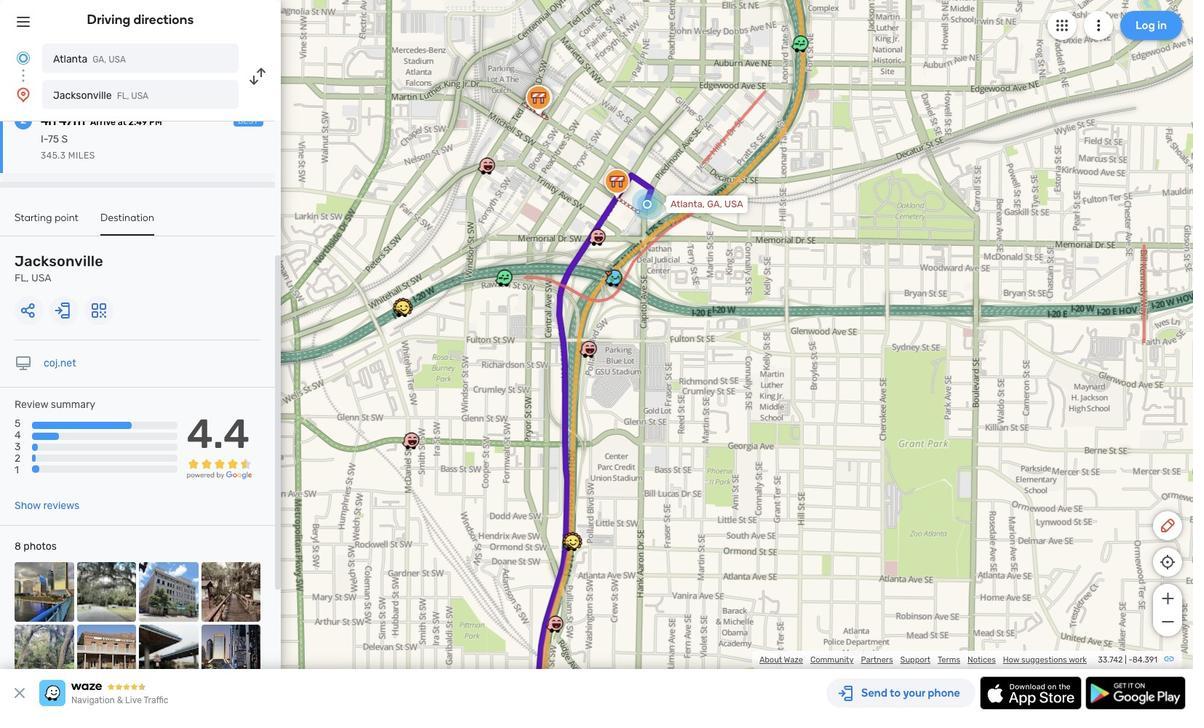 Task type: describe. For each thing, give the bounding box(es) containing it.
3
[[15, 441, 21, 453]]

zoom out image
[[1159, 613, 1177, 631]]

at
[[118, 117, 126, 127]]

waze
[[784, 655, 803, 665]]

zoom in image
[[1159, 590, 1177, 607]]

0 vertical spatial 2
[[20, 114, 26, 127]]

image 4 of jacksonville, jacksonville image
[[201, 562, 260, 622]]

345.3
[[41, 151, 66, 161]]

image 3 of jacksonville, jacksonville image
[[139, 562, 198, 622]]

notices link
[[968, 655, 996, 665]]

ga, for atlanta
[[93, 55, 106, 65]]

atlanta ga, usa
[[53, 53, 126, 65]]

atlanta, ga, usa
[[671, 199, 743, 209]]

starting point
[[15, 212, 79, 224]]

terms link
[[938, 655, 960, 665]]

8
[[15, 541, 21, 553]]

0 horizontal spatial fl,
[[15, 272, 29, 284]]

47m
[[59, 113, 85, 129]]

s
[[62, 133, 68, 146]]

reviews
[[43, 500, 79, 512]]

how
[[1003, 655, 1019, 665]]

navigation
[[71, 695, 115, 706]]

pencil image
[[1159, 517, 1176, 535]]

driving directions
[[87, 12, 194, 28]]

summary
[[51, 399, 95, 411]]

0 vertical spatial jacksonville
[[53, 89, 112, 102]]

miles
[[68, 151, 95, 161]]

i-
[[41, 133, 48, 146]]

1 vertical spatial jacksonville fl, usa
[[15, 252, 103, 284]]

4
[[15, 429, 21, 442]]

4.4
[[187, 410, 250, 458]]

current location image
[[15, 49, 32, 67]]

destination button
[[100, 212, 154, 236]]

1
[[15, 464, 19, 477]]

image 2 of jacksonville, jacksonville image
[[77, 562, 136, 622]]

how suggestions work link
[[1003, 655, 1087, 665]]

community
[[810, 655, 854, 665]]

5
[[15, 418, 21, 430]]

support link
[[900, 655, 930, 665]]

2 inside 5 4 3 2 1
[[15, 453, 21, 465]]

coj.net
[[44, 357, 76, 370]]

33.742 | -84.391
[[1098, 655, 1157, 665]]

usa right atlanta,
[[724, 199, 743, 209]]

about
[[759, 655, 782, 665]]

8 photos
[[15, 541, 57, 553]]

1 horizontal spatial fl,
[[117, 91, 129, 101]]

image 8 of jacksonville, jacksonville image
[[201, 625, 260, 684]]

partners
[[861, 655, 893, 665]]

5 4 3 2 1
[[15, 418, 21, 477]]

atlanta
[[53, 53, 87, 65]]

ga, for atlanta,
[[707, 199, 722, 209]]

destination
[[100, 212, 154, 224]]

suggestions
[[1021, 655, 1067, 665]]

driving
[[87, 12, 131, 28]]

|
[[1125, 655, 1127, 665]]



Task type: vqa. For each thing, say whether or not it's contained in the screenshot.
recenter icon
no



Task type: locate. For each thing, give the bounding box(es) containing it.
4h 47m arrive at 2:49 pm
[[41, 113, 162, 129]]

best
[[238, 117, 259, 126]]

fl,
[[117, 91, 129, 101], [15, 272, 29, 284]]

2 down 4
[[15, 453, 21, 465]]

support
[[900, 655, 930, 665]]

show
[[15, 500, 41, 512]]

starting
[[15, 212, 52, 224]]

&
[[117, 695, 123, 706]]

ga, inside atlanta ga, usa
[[93, 55, 106, 65]]

jacksonville
[[53, 89, 112, 102], [15, 252, 103, 270]]

jacksonville fl, usa down starting point button
[[15, 252, 103, 284]]

1 vertical spatial ga,
[[707, 199, 722, 209]]

x image
[[11, 685, 28, 702]]

point
[[55, 212, 79, 224]]

navigation & live traffic
[[71, 695, 168, 706]]

location image
[[15, 86, 32, 103]]

1 vertical spatial 2
[[15, 453, 21, 465]]

2 left 4h
[[20, 114, 26, 127]]

usa
[[109, 55, 126, 65], [131, 91, 148, 101], [724, 199, 743, 209], [31, 272, 51, 284]]

atlanta,
[[671, 199, 705, 209]]

work
[[1069, 655, 1087, 665]]

directions
[[133, 12, 194, 28]]

1 horizontal spatial ga,
[[707, 199, 722, 209]]

i-75 s 345.3 miles
[[41, 133, 95, 161]]

terms
[[938, 655, 960, 665]]

33.742
[[1098, 655, 1123, 665]]

about waze link
[[759, 655, 803, 665]]

partners link
[[861, 655, 893, 665]]

84.391
[[1133, 655, 1157, 665]]

about waze community partners support terms notices how suggestions work
[[759, 655, 1087, 665]]

-
[[1129, 655, 1133, 665]]

review summary
[[15, 399, 95, 411]]

ga, right atlanta,
[[707, 199, 722, 209]]

0 vertical spatial ga,
[[93, 55, 106, 65]]

community link
[[810, 655, 854, 665]]

1 vertical spatial fl,
[[15, 272, 29, 284]]

jacksonville up 47m
[[53, 89, 112, 102]]

show reviews
[[15, 500, 79, 512]]

link image
[[1163, 653, 1175, 665]]

1 vertical spatial jacksonville
[[15, 252, 103, 270]]

jacksonville fl, usa
[[53, 89, 148, 102], [15, 252, 103, 284]]

ga, right atlanta
[[93, 55, 106, 65]]

2:49
[[128, 117, 147, 127]]

review
[[15, 399, 48, 411]]

0 vertical spatial jacksonville fl, usa
[[53, 89, 148, 102]]

4h
[[41, 113, 56, 129]]

usa inside atlanta ga, usa
[[109, 55, 126, 65]]

usa up 2:49
[[131, 91, 148, 101]]

live
[[125, 695, 142, 706]]

photos
[[24, 541, 57, 553]]

pm
[[149, 117, 162, 127]]

coj.net link
[[44, 357, 76, 370]]

jacksonville down starting point button
[[15, 252, 103, 270]]

2
[[20, 114, 26, 127], [15, 453, 21, 465]]

fl, down starting point button
[[15, 272, 29, 284]]

image 6 of jacksonville, jacksonville image
[[77, 625, 136, 684]]

jacksonville fl, usa up 4h 47m arrive at 2:49 pm
[[53, 89, 148, 102]]

image 5 of jacksonville, jacksonville image
[[15, 625, 74, 684]]

arrive
[[90, 117, 116, 127]]

notices
[[968, 655, 996, 665]]

image 7 of jacksonville, jacksonville image
[[139, 625, 198, 684]]

0 vertical spatial fl,
[[117, 91, 129, 101]]

traffic
[[144, 695, 168, 706]]

usa down driving
[[109, 55, 126, 65]]

starting point button
[[15, 212, 79, 234]]

75
[[48, 133, 59, 146]]

0 horizontal spatial ga,
[[93, 55, 106, 65]]

image 1 of jacksonville, jacksonville image
[[15, 562, 74, 622]]

usa down starting point button
[[31, 272, 51, 284]]

fl, up at
[[117, 91, 129, 101]]

computer image
[[15, 355, 32, 372]]

ga,
[[93, 55, 106, 65], [707, 199, 722, 209]]



